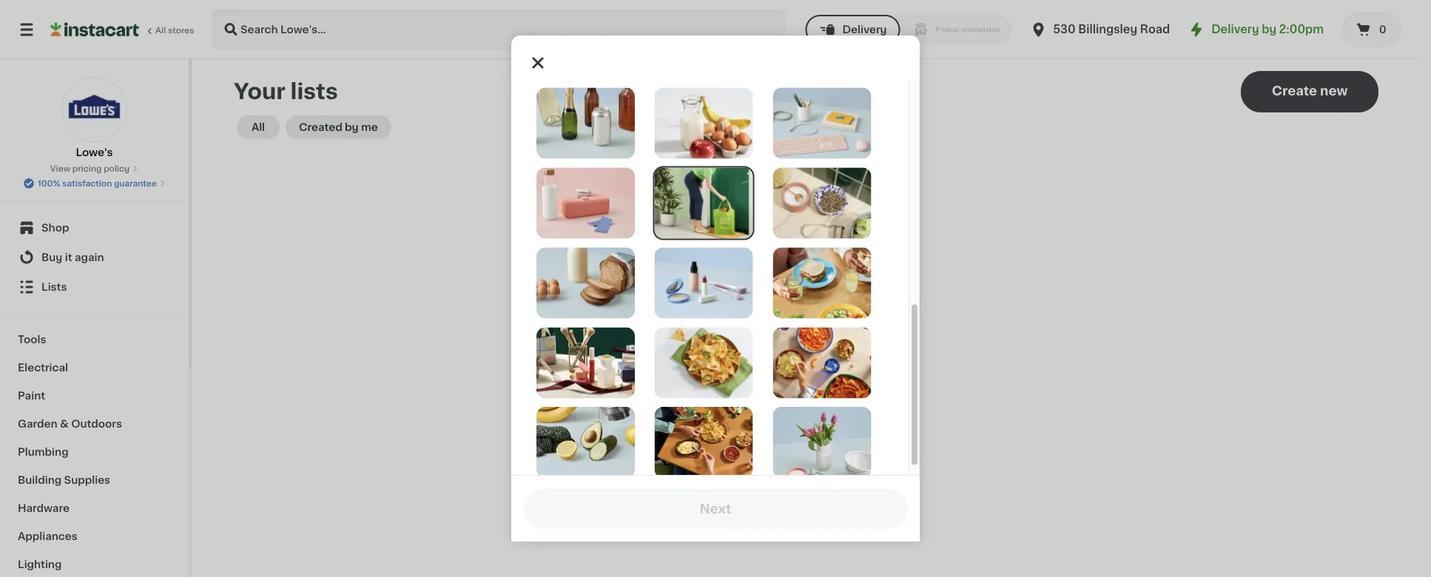 Task type: vqa. For each thing, say whether or not it's contained in the screenshot.
top the 'Create'
yes



Task type: locate. For each thing, give the bounding box(es) containing it.
0 horizontal spatial all
[[155, 26, 166, 34]]

lists up created
[[291, 81, 338, 102]]

buy it again link
[[9, 243, 180, 272]]

0 horizontal spatial delivery
[[843, 24, 887, 35]]

all left stores
[[155, 26, 166, 34]]

bowl of nachos covered in cheese. image
[[655, 327, 753, 398]]

delivery inside delivery by 2:00pm link
[[1212, 24, 1259, 35]]

lists
[[291, 81, 338, 102], [792, 307, 818, 319]]

all down 'your'
[[252, 122, 265, 132]]

lists up will
[[792, 307, 818, 319]]

paint link
[[9, 382, 180, 410]]

0 horizontal spatial by
[[345, 122, 359, 132]]

0 vertical spatial all
[[155, 26, 166, 34]]

electrical link
[[9, 354, 180, 382]]

by
[[1262, 24, 1277, 35], [345, 122, 359, 132]]

create a list link
[[768, 354, 845, 370]]

by left me
[[345, 122, 359, 132]]

me
[[361, 122, 378, 132]]

garden & outdoors link
[[9, 410, 180, 438]]

new
[[1321, 85, 1348, 97]]

pricing
[[72, 165, 102, 173]]

an apple, a small pitcher of milk, a banana, and a carton of 6 eggs. image
[[655, 88, 753, 159]]

you
[[743, 323, 763, 334]]

delivery for delivery
[[843, 24, 887, 35]]

0 vertical spatial create
[[1272, 85, 1318, 97]]

1 horizontal spatial all
[[252, 122, 265, 132]]

1 horizontal spatial delivery
[[1212, 24, 1259, 35]]

1 horizontal spatial by
[[1262, 24, 1277, 35]]

view pricing policy link
[[50, 163, 138, 175]]

lists down buy
[[41, 282, 67, 292]]

None search field
[[212, 9, 786, 50]]

plumbing
[[18, 447, 68, 457]]

1 vertical spatial lists
[[792, 307, 818, 319]]

view
[[50, 165, 70, 173]]

it
[[65, 252, 72, 263]]

created
[[299, 122, 342, 132]]

2:00pm
[[1280, 24, 1324, 35]]

lowe's link
[[62, 77, 127, 160]]

all stores
[[155, 26, 194, 34]]

0 vertical spatial lists
[[291, 81, 338, 102]]

create left a
[[768, 356, 812, 368]]

all stores link
[[50, 9, 195, 50]]

delivery inside delivery button
[[843, 24, 887, 35]]

100%
[[38, 179, 60, 188]]

&
[[60, 419, 69, 429]]

delivery by 2:00pm
[[1212, 24, 1324, 35]]

again
[[75, 252, 104, 263]]

create new
[[1272, 85, 1348, 97]]

1 vertical spatial by
[[345, 122, 359, 132]]

0 horizontal spatial lists
[[291, 81, 338, 102]]

lists inside no lists yet lists you create will be saved here.
[[792, 307, 818, 319]]

building supplies
[[18, 475, 110, 486]]

delivery for delivery by 2:00pm
[[1212, 24, 1259, 35]]

hardware link
[[9, 494, 180, 523]]

0 horizontal spatial lists
[[41, 282, 67, 292]]

1 horizontal spatial lists
[[792, 307, 818, 319]]

tools link
[[9, 326, 180, 354]]

delivery button
[[806, 15, 901, 44]]

lowe's
[[76, 147, 113, 158]]

all for all
[[252, 122, 265, 132]]

by for created
[[345, 122, 359, 132]]

buy it again
[[41, 252, 104, 263]]

create
[[1272, 85, 1318, 97], [768, 356, 812, 368]]

0 horizontal spatial create
[[768, 356, 812, 368]]

100% satisfaction guarantee button
[[23, 175, 166, 189]]

delivery
[[1212, 24, 1259, 35], [843, 24, 887, 35]]

guarantee
[[114, 179, 157, 188]]

all
[[155, 26, 166, 34], [252, 122, 265, 132]]

all inside all stores link
[[155, 26, 166, 34]]

0 button
[[1342, 12, 1403, 47]]

no lists yet lists you create will be saved here.
[[716, 307, 897, 334]]

shop
[[41, 223, 69, 233]]

lists for no
[[792, 307, 818, 319]]

lighting link
[[9, 551, 180, 577]]

a bulb of garlic, a bowl of salt, a bowl of pepper, a bowl of cut celery. image
[[773, 168, 871, 239]]

1 horizontal spatial create
[[1272, 85, 1318, 97]]

building
[[18, 475, 62, 486]]

100% satisfaction guarantee
[[38, 179, 157, 188]]

by left 2:00pm
[[1262, 24, 1277, 35]]

policy
[[104, 165, 130, 173]]

lighting
[[18, 560, 62, 570]]

created by me button
[[286, 115, 391, 139]]

lists
[[41, 282, 67, 292], [716, 323, 741, 334]]

a water bottle, yoga block, stretch band, and ear buds. image
[[537, 168, 635, 239]]

create for create new
[[1272, 85, 1318, 97]]

a person preparing a sandwich on a cutting board, a bunch of carrots, a sliced avocado, a jar of mayonnaise, and a plate of potato chips. image
[[655, 487, 753, 558]]

0 vertical spatial by
[[1262, 24, 1277, 35]]

outdoors
[[71, 419, 122, 429]]

service type group
[[806, 15, 1012, 44]]

create left new
[[1272, 85, 1318, 97]]

all for all stores
[[155, 26, 166, 34]]

lists link
[[9, 272, 180, 302]]

a table with two people sitting around it eating sandwiches with 2 glasses of lemon water, and cut vegetables on a plate. image
[[773, 248, 871, 319]]

1 vertical spatial all
[[252, 122, 265, 132]]

electrical
[[18, 363, 68, 373]]

create inside button
[[1272, 85, 1318, 97]]

create for create a list
[[768, 356, 812, 368]]

pressed powder, foundation, lip stick, and makeup brushes. image
[[655, 248, 753, 319]]

garden
[[18, 419, 57, 429]]

all inside all button
[[252, 122, 265, 132]]

hardware
[[18, 503, 69, 514]]

1 vertical spatial lists
[[716, 323, 741, 334]]

lists left you
[[716, 323, 741, 334]]

1 horizontal spatial lists
[[716, 323, 741, 334]]

by inside button
[[345, 122, 359, 132]]

1 vertical spatial create
[[768, 356, 812, 368]]



Task type: describe. For each thing, give the bounding box(es) containing it.
create new button
[[1241, 71, 1379, 113]]

a blue can, a silver can, an empty bottle, an empty champagne bottle, and two brown glass bottles. image
[[537, 88, 635, 159]]

your
[[234, 81, 286, 102]]

appliances link
[[9, 523, 180, 551]]

a table with people sitting around it with nachos and cheese, guacamole, and mixed chips. image
[[655, 407, 753, 478]]

shop link
[[9, 213, 180, 243]]

tools
[[18, 335, 46, 345]]

be
[[821, 323, 834, 334]]

a marble tabletop with a wooden cutting board of cut limes, copper cups, and vodka bottles. image
[[773, 487, 871, 558]]

create
[[766, 323, 799, 334]]

530 billingsley road button
[[1030, 9, 1170, 50]]

created by me
[[299, 122, 378, 132]]

a carton of 6 eggs, an open loaf of bread, and a small bottle of milk. image
[[537, 248, 635, 319]]

road
[[1140, 24, 1170, 35]]

yet
[[821, 307, 843, 319]]

all button
[[237, 115, 280, 139]]

building supplies link
[[9, 466, 180, 494]]

your lists
[[234, 81, 338, 102]]

a woman handing over a grocery bag to a customer through their front door. image
[[537, 487, 635, 558]]

0 vertical spatial lists
[[41, 282, 67, 292]]

an shopper setting a bag of groceries down at someone's door. image
[[655, 168, 753, 239]]

a small white vase of pink tulips, a stack of 3 white bowls, and a rolled napkin. image
[[773, 407, 871, 478]]

by for delivery
[[1262, 24, 1277, 35]]

garden & outdoors
[[18, 419, 122, 429]]

will
[[802, 323, 818, 334]]

list
[[826, 356, 845, 368]]

saved
[[837, 323, 868, 334]]

here.
[[871, 323, 897, 334]]

paint
[[18, 391, 45, 401]]

530 billingsley road
[[1054, 24, 1170, 35]]

buy
[[41, 252, 62, 263]]

a keyboard, mouse, notebook, cup of pencils, wire cable. image
[[773, 88, 871, 159]]

a table with people sitting around it with a bowl of potato chips, doritos, and cheetos. image
[[773, 327, 871, 398]]

lowe's logo image
[[62, 77, 127, 142]]

0
[[1380, 24, 1387, 35]]

no
[[770, 307, 789, 319]]

lists inside no lists yet lists you create will be saved here.
[[716, 323, 741, 334]]

list_add_items dialog
[[511, 8, 920, 561]]

a tabletop of makeup, skincare, and beauty products. image
[[537, 327, 635, 398]]

appliances
[[18, 531, 77, 542]]

view pricing policy
[[50, 165, 130, 173]]

supplies
[[64, 475, 110, 486]]

a bunch of kale, a sliced lemon, a half of an avocado, a cucumber, a bunch of bananas, and a blender. image
[[537, 407, 635, 478]]

satisfaction
[[62, 179, 112, 188]]

lists for your
[[291, 81, 338, 102]]

plumbing link
[[9, 438, 180, 466]]

instacart logo image
[[50, 21, 139, 38]]

530
[[1054, 24, 1076, 35]]

a
[[815, 356, 823, 368]]

billingsley
[[1079, 24, 1138, 35]]

create a list
[[768, 356, 845, 368]]

delivery by 2:00pm link
[[1188, 21, 1324, 38]]

stores
[[168, 26, 194, 34]]



